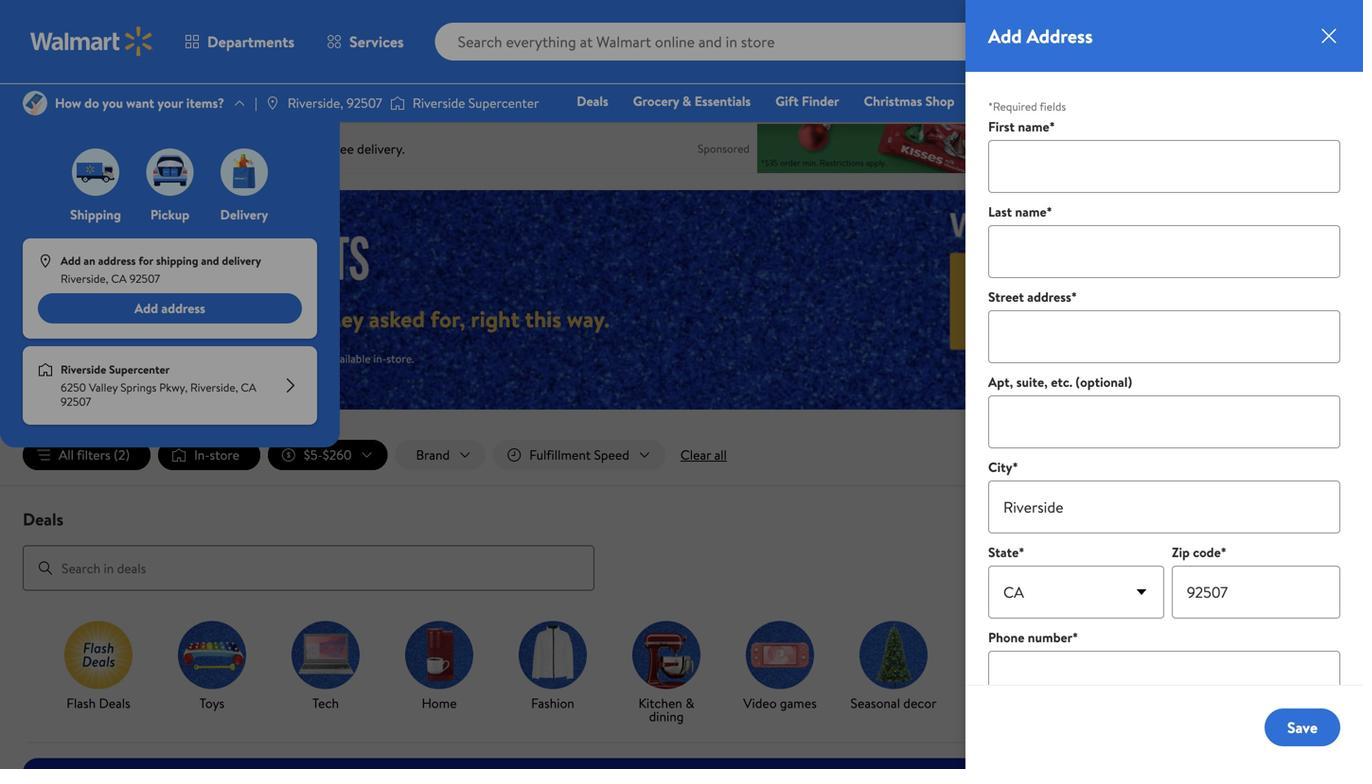 Task type: vqa. For each thing, say whether or not it's contained in the screenshot.
right ca
yes



Task type: describe. For each thing, give the bounding box(es) containing it.
state*
[[989, 544, 1025, 562]]

 image left an
[[38, 254, 53, 269]]

Search in deals search field
[[23, 546, 595, 591]]

& for grocery
[[683, 92, 692, 110]]

apt, suite, etc. (optional)
[[989, 373, 1133, 392]]

an
[[84, 253, 95, 269]]

clear all button
[[673, 440, 735, 471]]

your
[[158, 94, 183, 112]]

apt,
[[989, 373, 1014, 392]]

close image
[[1318, 25, 1341, 47]]

shop holiday decor. image
[[860, 622, 928, 690]]

Zip code* text field
[[1172, 566, 1341, 619]]

grocery & essentials
[[633, 92, 751, 110]]

kitchen
[[639, 695, 683, 713]]

major savings on everything they asked for, right this way.
[[38, 303, 610, 335]]

want
[[126, 94, 154, 112]]

flash
[[66, 695, 96, 713]]

kitchen & dining
[[639, 695, 695, 726]]

shop tech. image
[[292, 622, 360, 690]]

add for add an address for shipping and delivery riverside, ca 92507
[[61, 253, 81, 269]]

filters
[[77, 446, 111, 464]]

fashion
[[531, 695, 575, 713]]

shipping button
[[68, 144, 123, 224]]

christmas
[[864, 92, 923, 110]]

ca inside the riverside supercenter 6250 valley springs pkwy, riverside, ca 92507
[[241, 380, 256, 396]]

*required fields
[[989, 98, 1067, 115]]

wellness
[[1204, 695, 1254, 713]]

 image for delivery
[[221, 149, 268, 196]]

city*
[[989, 458, 1019, 477]]

shop fashion. image
[[519, 622, 587, 690]]

search image
[[38, 561, 53, 576]]

92507 inside the riverside supercenter 6250 valley springs pkwy, riverside, ca 92507
[[61, 394, 91, 410]]

suite,
[[1017, 373, 1048, 392]]

Deals search field
[[0, 508, 1364, 591]]

grocery & essentials link
[[625, 91, 760, 111]]

street
[[989, 288, 1024, 306]]

phone number*
[[989, 629, 1079, 647]]

wellness & personal care
[[1196, 695, 1273, 726]]

Phone number* telephone field
[[989, 651, 1341, 705]]

while supplies last. no rain checks. select items may not be available in-store.
[[38, 351, 414, 367]]

seasonal decor link
[[845, 622, 943, 715]]

& for wellness
[[1257, 695, 1266, 713]]

major
[[38, 303, 95, 335]]

*required
[[989, 98, 1038, 115]]

add for add address
[[135, 299, 158, 318]]

sports
[[1324, 695, 1361, 713]]

flash deals link
[[49, 622, 148, 715]]

Walmart Site-Wide search field
[[435, 23, 1042, 61]]

1 horizontal spatial walmart black friday deals for days image
[[830, 190, 1348, 410]]

| inside sort and filter section element
[[1195, 445, 1198, 466]]

clear
[[681, 446, 711, 464]]

tech link
[[277, 622, 375, 715]]

phone
[[989, 629, 1025, 647]]

2 horizontal spatial riverside,
[[288, 94, 344, 112]]

how do you want your items?
[[55, 94, 224, 112]]

store
[[210, 446, 240, 464]]

riverside, inside the riverside supercenter 6250 valley springs pkwy, riverside, ca 92507
[[190, 380, 238, 396]]

code*
[[1193, 544, 1227, 562]]

sort
[[1140, 445, 1168, 466]]

pkwy,
[[159, 380, 188, 396]]

electronics
[[980, 92, 1044, 110]]

delivery
[[222, 253, 261, 269]]

save button
[[1265, 709, 1341, 747]]

 image left supplies
[[38, 363, 53, 378]]

sports link
[[1299, 622, 1364, 728]]

on
[[178, 303, 203, 335]]

in-
[[194, 446, 210, 464]]

deals inside search box
[[23, 508, 63, 532]]

shop wellness and self-care. image
[[1201, 622, 1269, 690]]

savings
[[100, 303, 172, 335]]

sort by |
[[1140, 445, 1198, 466]]

next slide for chipmodulewithimages list image
[[1276, 652, 1322, 698]]

shop beauty and grooming. image
[[1087, 622, 1155, 690]]

finder
[[802, 92, 840, 110]]

gift finder link
[[767, 91, 848, 111]]

seasonal
[[851, 695, 900, 713]]

shop sports and outdoors. image
[[1314, 622, 1364, 690]]

this
[[525, 303, 562, 335]]

0 horizontal spatial walmart black friday deals for days image
[[38, 233, 386, 281]]

pickup
[[150, 205, 189, 224]]

add address dialog
[[966, 0, 1364, 770]]

checks.
[[170, 351, 206, 367]]

toys
[[200, 695, 225, 713]]

shop
[[926, 92, 955, 110]]

video games link
[[731, 622, 830, 715]]

all filters (2)
[[59, 446, 130, 464]]

personal
[[1196, 708, 1245, 726]]

zip
[[1172, 544, 1190, 562]]

for,
[[431, 303, 466, 335]]

First name* text field
[[989, 140, 1341, 193]]

store.
[[387, 351, 414, 367]]

add for add address
[[989, 23, 1022, 49]]

shop kitchen and dining. image
[[633, 622, 701, 690]]

tech
[[312, 695, 339, 713]]



Task type: locate. For each thing, give the bounding box(es) containing it.
riverside for riverside supercenter 6250 valley springs pkwy, riverside, ca 92507
[[61, 362, 106, 378]]

street address*
[[989, 288, 1077, 306]]

 image inside the shipping button
[[72, 149, 119, 196]]

you
[[102, 94, 123, 112]]

0 vertical spatial supercenter
[[469, 94, 539, 112]]

0 horizontal spatial riverside,
[[61, 271, 108, 287]]

and
[[201, 253, 219, 269]]

add inside add an address for shipping and delivery riverside, ca 92507
[[61, 253, 81, 269]]

riverside,
[[288, 94, 344, 112], [61, 271, 108, 287], [190, 380, 238, 396]]

1 horizontal spatial |
[[1195, 445, 1198, 466]]

address down add an address for shipping and delivery riverside, ca 92507
[[161, 299, 205, 318]]

supplies
[[68, 351, 107, 367]]

0 horizontal spatial ca
[[111, 271, 127, 287]]

0 vertical spatial address
[[98, 253, 136, 269]]

sort and filter section element
[[0, 425, 1364, 486]]

name* down *required fields
[[1018, 117, 1056, 136]]

add down add an address for shipping and delivery riverside, ca 92507
[[135, 299, 158, 318]]

add inside dialog
[[989, 23, 1022, 49]]

0 vertical spatial |
[[255, 94, 257, 112]]

dining
[[649, 708, 684, 726]]

1 vertical spatial ca
[[241, 380, 256, 396]]

asked
[[369, 303, 425, 335]]

shipping
[[70, 205, 121, 224]]

right
[[471, 303, 520, 335]]

1 horizontal spatial riverside,
[[190, 380, 238, 396]]

rain
[[149, 351, 168, 367]]

add an address for shipping and delivery riverside, ca 92507
[[61, 253, 261, 287]]

(optional)
[[1076, 373, 1133, 392]]

in-store
[[194, 446, 240, 464]]

riverside, 92507
[[288, 94, 382, 112]]

1 vertical spatial riverside
[[61, 362, 106, 378]]

address inside add an address for shipping and delivery riverside, ca 92507
[[98, 253, 136, 269]]

deals right "flash"
[[99, 695, 130, 713]]

video games
[[744, 695, 817, 713]]

1 vertical spatial supercenter
[[109, 362, 170, 378]]

sports 
[[1322, 695, 1364, 726]]

ca inside add an address for shipping and delivery riverside, ca 92507
[[111, 271, 127, 287]]

shop toys. image
[[178, 622, 246, 690]]

supercenter inside the riverside supercenter 6250 valley springs pkwy, riverside, ca 92507
[[109, 362, 170, 378]]

walmart black friday deals for days image
[[830, 190, 1348, 410], [38, 233, 386, 281]]

for
[[139, 253, 153, 269]]

 image inside pickup button
[[146, 149, 194, 196]]

by
[[1172, 445, 1188, 466]]

0 horizontal spatial riverside
[[61, 362, 106, 378]]

 image for riverside, 92507
[[265, 96, 280, 111]]

(2)
[[114, 446, 130, 464]]

2 horizontal spatial add
[[989, 23, 1022, 49]]

2 horizontal spatial deals
[[577, 92, 609, 110]]

Last name* text field
[[989, 225, 1341, 278]]

0 horizontal spatial 92507
[[61, 394, 91, 410]]

|
[[255, 94, 257, 112], [1195, 445, 1198, 466]]

address
[[98, 253, 136, 269], [161, 299, 205, 318]]

1 horizontal spatial 92507
[[129, 271, 160, 287]]

first
[[989, 117, 1015, 136]]

riverside supercenter
[[413, 94, 539, 112]]

supercenter for riverside supercenter
[[469, 94, 539, 112]]

delivery
[[220, 205, 268, 224]]

springs
[[120, 380, 157, 396]]

home
[[422, 695, 457, 713]]

delivery button
[[217, 144, 272, 224]]

no
[[132, 351, 147, 367]]

& inside wellness & personal care
[[1257, 695, 1266, 713]]

shop video games. image
[[746, 622, 814, 690]]

2 vertical spatial deals
[[99, 695, 130, 713]]

add address
[[135, 299, 205, 318]]

0 horizontal spatial add
[[61, 253, 81, 269]]

walmart image
[[30, 27, 153, 57]]

92507 inside add an address for shipping and delivery riverside, ca 92507
[[129, 271, 160, 287]]

way.
[[567, 303, 610, 335]]

supercenter up springs
[[109, 362, 170, 378]]

address inside button
[[161, 299, 205, 318]]

do
[[84, 94, 99, 112]]

deals left grocery
[[577, 92, 609, 110]]

seasonal decor
[[851, 695, 937, 713]]

address*
[[1028, 288, 1077, 306]]

name* right last
[[1016, 203, 1053, 221]]

& for kitchen
[[686, 695, 695, 713]]

 image up shipping
[[72, 149, 119, 196]]

2 vertical spatial riverside,
[[190, 380, 238, 396]]

shop food. image
[[973, 622, 1042, 690]]

1 vertical spatial 92507
[[129, 271, 160, 287]]

 image right riverside, 92507 on the top left
[[390, 94, 405, 113]]

valley
[[89, 380, 118, 396]]

add left an
[[61, 253, 81, 269]]

2 vertical spatial 92507
[[61, 394, 91, 410]]

flash deals image
[[64, 622, 133, 690]]

0 vertical spatial ca
[[111, 271, 127, 287]]

0 vertical spatial add
[[989, 23, 1022, 49]]

0 vertical spatial name*
[[1018, 117, 1056, 136]]

1 horizontal spatial address
[[161, 299, 205, 318]]

 image left riverside, 92507 on the top left
[[265, 96, 280, 111]]

home image
[[405, 622, 473, 690]]

0 vertical spatial riverside,
[[288, 94, 344, 112]]

2 vertical spatial add
[[135, 299, 158, 318]]

0 horizontal spatial |
[[255, 94, 257, 112]]

1 horizontal spatial deals
[[99, 695, 130, 713]]

sponsored
[[698, 141, 750, 157]]

etc.
[[1051, 373, 1073, 392]]

add left address
[[989, 23, 1022, 49]]

1 horizontal spatial add
[[135, 299, 158, 318]]

| right items?
[[255, 94, 257, 112]]

address right an
[[98, 253, 136, 269]]

riverside
[[413, 94, 465, 112], [61, 362, 106, 378]]

riverside inside the riverside supercenter 6250 valley springs pkwy, riverside, ca 92507
[[61, 362, 106, 378]]

select
[[209, 351, 240, 367]]

supercenter for riverside supercenter 6250 valley springs pkwy, riverside, ca 92507
[[109, 362, 170, 378]]

address
[[1027, 23, 1093, 49]]

riverside, inside add an address for shipping and delivery riverside, ca 92507
[[61, 271, 108, 287]]

add address button
[[38, 294, 302, 324]]

| right "by"
[[1195, 445, 1198, 466]]

1 horizontal spatial riverside
[[413, 94, 465, 112]]

2 horizontal spatial 92507
[[347, 94, 382, 112]]

& right dining
[[686, 695, 695, 713]]

& inside grocery & essentials link
[[683, 92, 692, 110]]

& inside kitchen & dining
[[686, 695, 695, 713]]

riverside supercenter 6250 valley springs pkwy, riverside, ca 92507
[[61, 362, 256, 410]]

0 horizontal spatial deals
[[23, 508, 63, 532]]

& right grocery
[[683, 92, 692, 110]]

1 vertical spatial deals
[[23, 508, 63, 532]]

in-
[[374, 351, 387, 367]]

decor
[[904, 695, 937, 713]]

1 vertical spatial address
[[161, 299, 205, 318]]

available
[[329, 351, 371, 367]]

1 vertical spatial riverside,
[[61, 271, 108, 287]]

Street address* text field
[[989, 311, 1341, 364]]

gift
[[776, 92, 799, 110]]

 image for pickup
[[146, 149, 194, 196]]

 image for how do you want your items?
[[23, 91, 47, 116]]

all filters (2) button
[[23, 440, 151, 471]]

0 vertical spatial deals
[[577, 92, 609, 110]]

0 vertical spatial riverside
[[413, 94, 465, 112]]

 image inside the delivery button
[[221, 149, 268, 196]]

fields
[[1040, 98, 1067, 115]]

games
[[780, 695, 817, 713]]

home link
[[390, 622, 489, 715]]

deals up search image in the left of the page
[[23, 508, 63, 532]]

ca up savings
[[111, 271, 127, 287]]

ca down items
[[241, 380, 256, 396]]

everything
[[208, 303, 315, 335]]

3 button
[[1288, 19, 1349, 64]]

riverside for riverside supercenter
[[413, 94, 465, 112]]

essentials
[[695, 92, 751, 110]]

 image up the "delivery"
[[221, 149, 268, 196]]

6250
[[61, 380, 86, 396]]

City* text field
[[989, 481, 1341, 534]]

 image for shipping
[[72, 149, 119, 196]]

deals link
[[568, 91, 617, 111]]

add inside button
[[135, 299, 158, 318]]

 image for riverside supercenter
[[390, 94, 405, 113]]

items
[[242, 351, 269, 367]]

be
[[314, 351, 326, 367]]

1 horizontal spatial ca
[[241, 380, 256, 396]]

Search search field
[[435, 23, 1042, 61]]

in-store button
[[158, 440, 260, 471]]

christmas shop
[[864, 92, 955, 110]]

name* for first name*
[[1018, 117, 1056, 136]]

1 horizontal spatial supercenter
[[469, 94, 539, 112]]

items?
[[186, 94, 224, 112]]

Apt, suite, etc. (optional) text field
[[989, 396, 1341, 449]]

add address
[[989, 23, 1093, 49]]

kitchen & dining link
[[617, 622, 716, 728]]

1 vertical spatial name*
[[1016, 203, 1053, 221]]

fashion link
[[504, 622, 602, 715]]

& right wellness
[[1257, 695, 1266, 713]]

0 vertical spatial 92507
[[347, 94, 382, 112]]

clear all
[[681, 446, 727, 464]]

number*
[[1028, 629, 1079, 647]]

0 horizontal spatial address
[[98, 253, 136, 269]]

supercenter left deals link on the top left of page
[[469, 94, 539, 112]]

 image up pickup
[[146, 149, 194, 196]]

while
[[38, 351, 65, 367]]

electronics link
[[971, 91, 1052, 111]]

 image
[[265, 96, 280, 111], [72, 149, 119, 196], [146, 149, 194, 196], [221, 149, 268, 196], [38, 363, 53, 378]]

 image left how
[[23, 91, 47, 116]]

3
[[1323, 21, 1329, 38]]

1 vertical spatial add
[[61, 253, 81, 269]]

care
[[1248, 708, 1273, 726]]

save
[[1288, 718, 1318, 738]]

all
[[715, 446, 727, 464]]

0 horizontal spatial supercenter
[[109, 362, 170, 378]]

flash deals
[[66, 695, 130, 713]]

1 vertical spatial |
[[1195, 445, 1198, 466]]

may
[[272, 351, 292, 367]]

name* for last name*
[[1016, 203, 1053, 221]]

 image
[[23, 91, 47, 116], [390, 94, 405, 113], [38, 254, 53, 269]]



